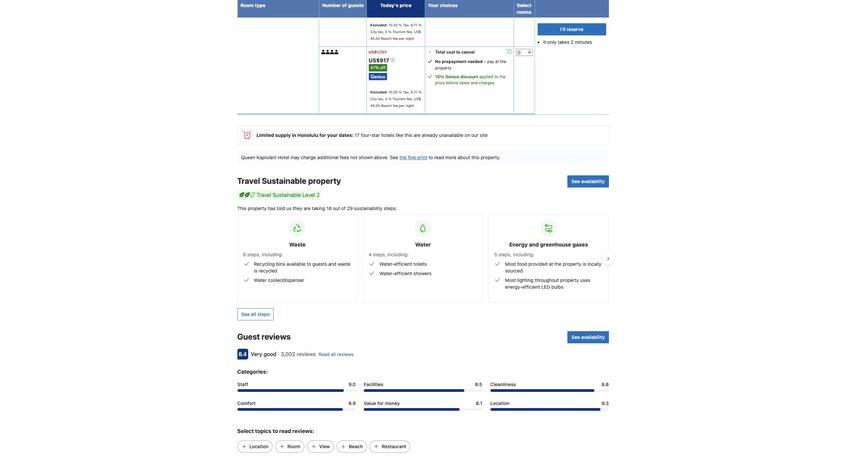 Task type: vqa. For each thing, say whether or not it's contained in the screenshot.


Task type: locate. For each thing, give the bounding box(es) containing it.
1 vertical spatial tax,
[[403, 90, 410, 94]]

0 vertical spatial excluded:
[[371, 23, 388, 27]]

before down the prepayment
[[446, 80, 459, 85]]

0 vertical spatial 2
[[571, 39, 574, 45]]

1 charges from the top
[[479, 13, 494, 18]]

1 horizontal spatial for
[[378, 401, 384, 407]]

select for select rooms
[[517, 2, 532, 8]]

efficient
[[395, 262, 412, 267], [395, 271, 412, 277], [522, 285, 540, 290]]

property inside – pay at the property
[[435, 65, 452, 70]]

1 vertical spatial tourism
[[393, 97, 406, 101]]

most for most lighting throughout property uses energy-efficient led bulbs
[[505, 278, 516, 284]]

total
[[435, 50, 445, 55]]

steps, right 6
[[247, 252, 261, 258]]

including: up food
[[513, 252, 534, 258]]

are right they
[[304, 206, 311, 212]]

2 most from the top
[[505, 278, 516, 284]]

3
[[385, 30, 387, 34], [385, 97, 387, 101]]

are left the already
[[414, 133, 421, 138]]

2 availability from the top
[[581, 335, 605, 341]]

guest reviews element
[[237, 332, 565, 343]]

discount right choices
[[461, 7, 478, 12]]

travel for travel sustainable level 2
[[257, 192, 271, 198]]

0 horizontal spatial water
[[254, 278, 267, 284]]

including: up recycling at the left of page
[[262, 252, 283, 258]]

1 vertical spatial 45.00
[[371, 104, 380, 108]]

18
[[327, 206, 332, 212]]

steps, right 4
[[373, 252, 386, 258]]

1 vertical spatial is
[[254, 268, 257, 274]]

guests inside recycling bins available to guests and waste is recycled
[[312, 262, 327, 267]]

29
[[347, 206, 353, 212]]

0 vertical spatial fee,
[[407, 30, 413, 34]]

sustainable for level
[[273, 192, 301, 198]]

of right number
[[342, 2, 347, 8]]

led
[[542, 285, 550, 290]]

fee up like
[[393, 104, 398, 108]]

1 vertical spatial fee,
[[407, 97, 413, 101]]

1 horizontal spatial including:
[[388, 252, 409, 258]]

0 vertical spatial sustainable
[[262, 176, 307, 186]]

1 horizontal spatial room
[[288, 444, 300, 450]]

excluded: down the today's
[[371, 23, 388, 27]]

is down recycling at the left of page
[[254, 268, 257, 274]]

throughout
[[535, 278, 559, 284]]

1 water- from the top
[[380, 262, 395, 267]]

reviews right read
[[337, 352, 354, 358]]

1 vertical spatial excluded:
[[371, 90, 388, 94]]

0 vertical spatial this
[[405, 133, 412, 138]]

read all reviews
[[319, 352, 354, 358]]

1 tourism from the top
[[393, 30, 406, 34]]

0 vertical spatial read
[[434, 155, 444, 161]]

0 vertical spatial tourism
[[393, 30, 406, 34]]

select topics to read reviews:
[[237, 429, 314, 435]]

1 steps, from the left
[[247, 252, 261, 258]]

cost
[[446, 50, 455, 55]]

1 occupancy image from the left
[[326, 50, 330, 54]]

comfort
[[237, 401, 256, 407]]

2 tax, from the top
[[378, 97, 384, 101]]

of
[[342, 2, 347, 8], [341, 206, 346, 212]]

1 horizontal spatial are
[[414, 133, 421, 138]]

2 steps, from the left
[[373, 252, 386, 258]]

1 tax, from the top
[[403, 23, 410, 27]]

steps,
[[247, 252, 261, 258], [373, 252, 386, 258], [499, 252, 512, 258]]

2 10.25 % tax, 4.71 % city tax, 3 % tourism fee, us$ 45.00 resort fee per night from the top
[[371, 90, 422, 108]]

1 vertical spatial select
[[237, 429, 254, 435]]

sustainability
[[354, 206, 383, 212]]

including: for water
[[388, 252, 409, 258]]

1 vertical spatial guests
[[312, 262, 327, 267]]

prepayment
[[442, 59, 467, 64]]

price down no
[[435, 80, 445, 85]]

1 vertical spatial water
[[254, 278, 267, 284]]

0 horizontal spatial is
[[254, 268, 257, 274]]

travel down queen
[[237, 176, 260, 186]]

1 vertical spatial fee
[[393, 104, 398, 108]]

shown
[[359, 155, 373, 161]]

1 vertical spatial 4.71
[[411, 90, 418, 94]]

2 3 from the top
[[385, 97, 387, 101]]

of left 29
[[341, 206, 346, 212]]

property up bulbs
[[560, 278, 579, 284]]

water- for water-efficient showers
[[380, 271, 395, 277]]

efficient down lighting
[[522, 285, 540, 290]]

read left more
[[434, 155, 444, 161]]

excluded:
[[371, 23, 388, 27], [371, 90, 388, 94]]

2 right the level
[[317, 192, 320, 198]]

read left reviews:
[[279, 429, 291, 435]]

2 fee, from the top
[[407, 97, 413, 101]]

1 vertical spatial water-
[[380, 271, 395, 277]]

0 vertical spatial discount
[[461, 7, 478, 12]]

room down reviews:
[[288, 444, 300, 450]]

all inside button
[[251, 312, 256, 318]]

this right about
[[472, 155, 480, 161]]

1 see availability from the top
[[572, 179, 605, 185]]

property.
[[481, 155, 501, 161]]

comfort 8.9 meter
[[237, 409, 356, 412]]

restaurant
[[382, 444, 406, 450]]

money
[[385, 401, 400, 407]]

47% off. you're getting 47% off the original price due to multiple deals and benefits.. element
[[369, 0, 387, 4], [369, 64, 387, 72]]

0 vertical spatial see availability button
[[568, 176, 609, 188]]

select left topics
[[237, 429, 254, 435]]

1 vertical spatial efficient
[[395, 271, 412, 277]]

including: for waste
[[262, 252, 283, 258]]

fee down today's price
[[393, 36, 398, 40]]

location down topics
[[250, 444, 269, 450]]

0 vertical spatial city
[[371, 30, 377, 34]]

select up "rooms"
[[517, 2, 532, 8]]

no prepayment needed
[[435, 59, 483, 64]]

water- down water-efficient toilets on the bottom of the page
[[380, 271, 395, 277]]

resort up hotels
[[381, 104, 392, 108]]

minutes
[[575, 39, 592, 45]]

see inside 'see all steps' button
[[241, 312, 250, 318]]

2 47% off. you're getting 47% off the original price due to multiple deals and benefits.. element from the top
[[369, 64, 387, 72]]

1 city from the top
[[371, 30, 377, 34]]

0 horizontal spatial at
[[495, 59, 499, 64]]

most inside most lighting throughout property uses energy-efficient led bulbs
[[505, 278, 516, 284]]

per up like
[[399, 104, 405, 108]]

1 vertical spatial before
[[446, 80, 459, 85]]

1 vertical spatial applied
[[479, 74, 494, 79]]

all left steps
[[251, 312, 256, 318]]

3 up us$1,727
[[385, 30, 387, 34]]

genius down the prepayment
[[445, 74, 460, 79]]

1 including: from the left
[[262, 252, 283, 258]]

2 including: from the left
[[388, 252, 409, 258]]

1 before from the top
[[446, 13, 459, 18]]

cleanliness
[[491, 382, 516, 388]]

price down your choices
[[435, 13, 445, 18]]

10% genius discount
[[435, 7, 478, 12], [435, 74, 478, 79]]

0 vertical spatial select
[[517, 2, 532, 8]]

1 most from the top
[[505, 262, 516, 267]]

1 vertical spatial 47% off. you're getting 47% off the original price due to multiple deals and benefits.. element
[[369, 64, 387, 72]]

price right the today's
[[400, 2, 412, 8]]

travel up has
[[257, 192, 271, 198]]

at right provided
[[549, 262, 553, 267]]

bulbs
[[552, 285, 564, 290]]

room type
[[241, 2, 266, 8]]

1 vertical spatial us$
[[414, 97, 421, 101]]

fees
[[340, 155, 349, 161]]

steps, for water
[[373, 252, 386, 258]]

to
[[495, 7, 498, 12], [456, 50, 461, 55], [495, 74, 498, 79], [429, 155, 433, 161], [307, 262, 311, 267], [273, 429, 278, 435]]

3 down the 'off'
[[385, 97, 387, 101]]

tax,
[[403, 23, 410, 27], [403, 90, 410, 94]]

efficient up water-efficient showers
[[395, 262, 412, 267]]

1 vertical spatial applied to the price before taxes and charges
[[435, 74, 506, 85]]

1 vertical spatial location
[[250, 444, 269, 450]]

0 vertical spatial room
[[241, 2, 254, 8]]

1 vertical spatial travel
[[257, 192, 271, 198]]

2 horizontal spatial steps,
[[499, 252, 512, 258]]

most
[[505, 262, 516, 267], [505, 278, 516, 284]]

tax, up us$1,727
[[378, 30, 384, 34]]

0 horizontal spatial room
[[241, 2, 254, 8]]

water cooler/dispenser
[[254, 278, 304, 284]]

1 vertical spatial taxes
[[460, 80, 470, 85]]

reviews left read
[[297, 352, 316, 358]]

10.25 % tax, 4.71 % city tax, 3 % tourism fee, us$ 45.00 resort fee per night
[[371, 23, 422, 40], [371, 90, 422, 108]]

excluded: down 47% off
[[371, 90, 388, 94]]

0 vertical spatial tax,
[[378, 30, 384, 34]]

0 vertical spatial genius
[[445, 7, 460, 12]]

0 vertical spatial 10%
[[435, 7, 444, 12]]

property up the level
[[308, 176, 341, 186]]

all right read
[[331, 352, 336, 358]]

0 vertical spatial are
[[414, 133, 421, 138]]

including: for energy and greenhouse gases
[[513, 252, 534, 258]]

0 vertical spatial taxes
[[460, 13, 470, 18]]

sustainable for property
[[262, 176, 307, 186]]

0 vertical spatial all
[[251, 312, 256, 318]]

0 horizontal spatial guests
[[312, 262, 327, 267]]

0 horizontal spatial including:
[[262, 252, 283, 258]]

0 vertical spatial 10.25
[[389, 23, 398, 27]]

1 horizontal spatial 2
[[571, 39, 574, 45]]

availability for travel sustainable property
[[581, 179, 605, 185]]

tax,
[[378, 30, 384, 34], [378, 97, 384, 101]]

0 horizontal spatial reviews
[[262, 333, 291, 342]]

1 vertical spatial genius
[[445, 74, 460, 79]]

5
[[495, 252, 497, 258]]

0 vertical spatial availability
[[581, 179, 605, 185]]

1 us$ from the top
[[414, 30, 421, 34]]

1 vertical spatial resort
[[381, 104, 392, 108]]

1 vertical spatial sustainable
[[273, 192, 301, 198]]

2 resort from the top
[[381, 104, 392, 108]]

1 availability from the top
[[581, 179, 605, 185]]

0 vertical spatial applied to the price before taxes and charges
[[435, 7, 506, 18]]

property up uses
[[563, 262, 582, 267]]

your
[[327, 133, 338, 138]]

0 vertical spatial charges
[[479, 13, 494, 18]]

0 vertical spatial 4.71
[[411, 23, 418, 27]]

0 vertical spatial per
[[399, 36, 405, 40]]

this
[[237, 206, 247, 212]]

is inside most food provided at the property is locally sourced
[[583, 262, 587, 267]]

1 see availability button from the top
[[568, 176, 609, 188]]

value
[[364, 401, 376, 407]]

efficient inside most lighting throughout property uses energy-efficient led bulbs
[[522, 285, 540, 290]]

2 discount from the top
[[461, 74, 478, 79]]

sustainable up us
[[273, 192, 301, 198]]

at right "pay"
[[495, 59, 499, 64]]

1 10% from the top
[[435, 7, 444, 12]]

1 vertical spatial this
[[472, 155, 480, 161]]

see availability button for guest reviews
[[568, 332, 609, 344]]

1 horizontal spatial select
[[517, 2, 532, 8]]

0 vertical spatial water
[[415, 242, 431, 248]]

0 vertical spatial tax,
[[403, 23, 410, 27]]

and
[[471, 13, 478, 18], [471, 80, 478, 85], [529, 242, 539, 248], [328, 262, 337, 267]]

0 vertical spatial is
[[583, 262, 587, 267]]

see
[[390, 155, 398, 161], [572, 179, 580, 185], [241, 312, 250, 318], [572, 335, 580, 341]]

are
[[414, 133, 421, 138], [304, 206, 311, 212]]

genius right your
[[445, 7, 460, 12]]

water up toilets
[[415, 242, 431, 248]]

1 horizontal spatial water
[[415, 242, 431, 248]]

water- down 4 steps, including: at the left bottom of page
[[380, 262, 395, 267]]

1 horizontal spatial steps,
[[373, 252, 386, 258]]

0 vertical spatial 45.00
[[371, 36, 380, 40]]

1 vertical spatial are
[[304, 206, 311, 212]]

1 horizontal spatial reviews
[[297, 352, 316, 358]]

8.9
[[349, 401, 356, 407]]

carousel region
[[232, 212, 614, 306]]

1 discount from the top
[[461, 7, 478, 12]]

occupancy image
[[326, 50, 330, 54], [330, 50, 335, 54], [335, 50, 339, 54]]

room left type
[[241, 2, 254, 8]]

2 45.00 from the top
[[371, 104, 380, 108]]

1 horizontal spatial at
[[549, 262, 553, 267]]

2 see availability button from the top
[[568, 332, 609, 344]]

1 vertical spatial tax,
[[378, 97, 384, 101]]

0 horizontal spatial for
[[320, 133, 326, 138]]

1 vertical spatial discount
[[461, 74, 478, 79]]

for left your
[[320, 133, 326, 138]]

0 horizontal spatial 2
[[317, 192, 320, 198]]

fee
[[393, 36, 398, 40], [393, 104, 398, 108]]

is left the 'locally'
[[583, 262, 587, 267]]

sustainable up travel sustainable level 2 at the left of page
[[262, 176, 307, 186]]

room for room
[[288, 444, 300, 450]]

guests right number
[[348, 2, 364, 8]]

2 right takes
[[571, 39, 574, 45]]

1 genius from the top
[[445, 7, 460, 12]]

5 steps, including:
[[495, 252, 534, 258]]

they
[[293, 206, 302, 212]]

tax, down the 'off'
[[378, 97, 384, 101]]

see availability for guest reviews
[[572, 335, 605, 341]]

4 steps, including:
[[369, 252, 409, 258]]

0 horizontal spatial location
[[250, 444, 269, 450]]

0 vertical spatial before
[[446, 13, 459, 18]]

per down today's price
[[399, 36, 405, 40]]

discount down – pay at the property
[[461, 74, 478, 79]]

2 horizontal spatial including:
[[513, 252, 534, 258]]

1 vertical spatial 10.25 % tax, 4.71 % city tax, 3 % tourism fee, us$ 45.00 resort fee per night
[[371, 90, 422, 108]]

site
[[480, 133, 488, 138]]

1 vertical spatial all
[[331, 352, 336, 358]]

resort up us$1,727
[[381, 36, 392, 40]]

1 vertical spatial read
[[279, 429, 291, 435]]

property left has
[[248, 206, 267, 212]]

rooms
[[517, 9, 532, 15]]

value for money 8.1 meter
[[364, 409, 482, 412]]

lighting
[[517, 278, 534, 284]]

available
[[287, 262, 306, 267]]

guests right available
[[312, 262, 327, 267]]

city up us$1,727
[[371, 30, 377, 34]]

to right available
[[307, 262, 311, 267]]

most up energy-
[[505, 278, 516, 284]]

see availability button
[[568, 176, 609, 188], [568, 332, 609, 344]]

2 applied from the top
[[479, 74, 494, 79]]

location down "cleanliness"
[[491, 401, 510, 407]]

1 10.25 % tax, 4.71 % city tax, 3 % tourism fee, us$ 45.00 resort fee per night from the top
[[371, 23, 422, 40]]

1 vertical spatial 3
[[385, 97, 387, 101]]

most food provided at the property is locally sourced
[[505, 262, 602, 274]]

water for water cooler/dispenser
[[254, 278, 267, 284]]

2 us$ from the top
[[414, 97, 421, 101]]

3 including: from the left
[[513, 252, 534, 258]]

steps, right 5
[[499, 252, 512, 258]]

1 vertical spatial see availability button
[[568, 332, 609, 344]]

reviews up · on the bottom left of page
[[262, 333, 291, 342]]

pay
[[487, 59, 494, 64]]

reviews
[[262, 333, 291, 342], [297, 352, 316, 358], [337, 352, 354, 358]]

most up sourced
[[505, 262, 516, 267]]

resort
[[381, 36, 392, 40], [381, 104, 392, 108]]

water down recycled
[[254, 278, 267, 284]]

1 fee from the top
[[393, 36, 398, 40]]

2 vertical spatial price
[[435, 80, 445, 85]]

your choices
[[428, 2, 458, 8]]

most lighting throughout property uses energy-efficient led bulbs
[[505, 278, 591, 290]]

efficient down water-efficient toilets on the bottom of the page
[[395, 271, 412, 277]]

all
[[251, 312, 256, 318], [331, 352, 336, 358]]

today's
[[380, 2, 399, 8]]

0 vertical spatial see availability
[[572, 179, 605, 185]]

0 vertical spatial water-
[[380, 262, 395, 267]]

1 vertical spatial room
[[288, 444, 300, 450]]

2 occupancy image from the left
[[330, 50, 335, 54]]

before down choices
[[446, 13, 459, 18]]

select for select topics to read reviews:
[[237, 429, 254, 435]]

1 vertical spatial 10.25
[[389, 90, 398, 94]]

steps, for waste
[[247, 252, 261, 258]]

for right value
[[378, 401, 384, 407]]

0 vertical spatial applied
[[479, 7, 494, 12]]

already
[[422, 133, 438, 138]]

tourism
[[393, 30, 406, 34], [393, 97, 406, 101]]

needed
[[468, 59, 483, 64]]

2 applied to the price before taxes and charges from the top
[[435, 74, 506, 85]]

45.00 up star
[[371, 104, 380, 108]]

city down 47%
[[371, 97, 377, 101]]

3 steps, from the left
[[499, 252, 512, 258]]

0 vertical spatial 47% off. you're getting 47% off the original price due to multiple deals and benefits.. element
[[369, 0, 387, 4]]

1 4.71 from the top
[[411, 23, 418, 27]]

2 city from the top
[[371, 97, 377, 101]]

staff
[[237, 382, 248, 388]]

1 vertical spatial 10%
[[435, 74, 444, 79]]

before
[[446, 13, 459, 18], [446, 80, 459, 85]]

all for read
[[331, 352, 336, 358]]

0 vertical spatial fee
[[393, 36, 398, 40]]

water-
[[380, 262, 395, 267], [380, 271, 395, 277]]

most inside most food provided at the property is locally sourced
[[505, 262, 516, 267]]

only
[[548, 39, 557, 45]]

2 see availability from the top
[[572, 335, 605, 341]]

at
[[495, 59, 499, 64], [549, 262, 553, 267]]

fee,
[[407, 30, 413, 34], [407, 97, 413, 101]]

45.00 up us$1,727
[[371, 36, 380, 40]]

steps, for energy and greenhouse gases
[[499, 252, 512, 258]]

including: up water-efficient toilets on the bottom of the page
[[388, 252, 409, 258]]

2 water- from the top
[[380, 271, 395, 277]]

this right like
[[405, 133, 412, 138]]

scored 8.4 element
[[237, 350, 248, 360]]

property down no
[[435, 65, 452, 70]]

may
[[291, 155, 300, 161]]



Task type: describe. For each thing, give the bounding box(es) containing it.
water for water
[[415, 242, 431, 248]]

read
[[319, 352, 330, 358]]

facilities
[[364, 382, 384, 388]]

recycling
[[254, 262, 275, 267]]

1 3 from the top
[[385, 30, 387, 34]]

17
[[355, 133, 360, 138]]

kapiolani
[[257, 155, 277, 161]]

efficient for toilets
[[395, 262, 412, 267]]

2 10% genius discount from the top
[[435, 74, 478, 79]]

level
[[303, 192, 315, 198]]

star
[[372, 133, 380, 138]]

2 charges from the top
[[479, 80, 494, 85]]

2 tax, from the top
[[403, 90, 410, 94]]

1 47% off. you're getting 47% off the original price due to multiple deals and benefits.. element from the top
[[369, 0, 387, 4]]

told
[[277, 206, 285, 212]]

it
[[543, 39, 546, 45]]

0 horizontal spatial are
[[304, 206, 311, 212]]

in
[[292, 133, 296, 138]]

2 horizontal spatial reviews
[[337, 352, 354, 358]]

– pay at the property
[[435, 59, 506, 70]]

recycled
[[259, 268, 277, 274]]

1 horizontal spatial location
[[491, 401, 510, 407]]

1 10.25 from the top
[[389, 23, 398, 27]]

2 before from the top
[[446, 80, 459, 85]]

1 applied to the price before taxes and charges from the top
[[435, 7, 506, 18]]

steps.
[[384, 206, 397, 212]]

staff 9.0 meter
[[237, 390, 356, 393]]

energy-
[[505, 285, 522, 290]]

our
[[472, 133, 479, 138]]

8.1
[[476, 401, 482, 407]]

1 taxes from the top
[[460, 13, 470, 18]]

1 night from the top
[[406, 36, 414, 40]]

2 4.71 from the top
[[411, 90, 418, 94]]

3 occupancy image from the left
[[335, 50, 339, 54]]

to right "print"
[[429, 155, 433, 161]]

at inside most food provided at the property is locally sourced
[[549, 262, 553, 267]]

all for see
[[251, 312, 256, 318]]

more details on meals and payment options image
[[507, 49, 512, 54]]

number of guests
[[322, 2, 364, 8]]

four-
[[361, 133, 372, 138]]

charge
[[301, 155, 316, 161]]

availability for guest reviews
[[581, 335, 605, 341]]

2 for takes
[[571, 39, 574, 45]]

47%
[[371, 65, 379, 70]]

0 vertical spatial price
[[400, 2, 412, 8]]

recycling bins available to guests and waste is recycled
[[254, 262, 351, 274]]

at inside – pay at the property
[[495, 59, 499, 64]]

is inside recycling bins available to guests and waste is recycled
[[254, 268, 257, 274]]

property inside most lighting throughout property uses energy-efficient led bulbs
[[560, 278, 579, 284]]

2 taxes from the top
[[460, 80, 470, 85]]

takes
[[558, 39, 570, 45]]

to right cost
[[456, 50, 461, 55]]

today's price
[[380, 2, 412, 8]]

room for room type
[[241, 2, 254, 8]]

2 excluded: from the top
[[371, 90, 388, 94]]

9.0
[[349, 382, 356, 388]]

us
[[287, 206, 292, 212]]

·
[[278, 352, 279, 358]]

sourced
[[505, 268, 523, 274]]

1 excluded: from the top
[[371, 23, 388, 27]]

the inside – pay at the property
[[500, 59, 506, 64]]

2 for level
[[317, 192, 320, 198]]

the fine print link
[[400, 155, 427, 161]]

1 vertical spatial price
[[435, 13, 445, 18]]

to down – pay at the property
[[495, 74, 498, 79]]

1 vertical spatial of
[[341, 206, 346, 212]]

locally
[[588, 262, 602, 267]]

1 applied from the top
[[479, 7, 494, 12]]

1 horizontal spatial guests
[[348, 2, 364, 8]]

water- for water-efficient toilets
[[380, 262, 395, 267]]

1 per from the top
[[399, 36, 405, 40]]

and inside recycling bins available to guests and waste is recycled
[[328, 262, 337, 267]]

hotel
[[278, 155, 289, 161]]

us$917
[[369, 57, 391, 63]]

8.5
[[475, 382, 482, 388]]

off
[[380, 65, 386, 70]]

6
[[243, 252, 246, 258]]

most for most food provided at the property is locally sourced
[[505, 262, 516, 267]]

47% off
[[371, 65, 386, 70]]

water-efficient showers
[[380, 271, 432, 277]]

categories:
[[237, 369, 268, 376]]

1 fee, from the top
[[407, 30, 413, 34]]

it only takes 2 minutes
[[543, 39, 592, 45]]

location 9.3 meter
[[491, 409, 609, 412]]

to inside recycling bins available to guests and waste is recycled
[[307, 262, 311, 267]]

to left select rooms
[[495, 7, 498, 12]]

47% off. you're getting 47% off the original price due to multiple deals and benefits.. element containing 47% off
[[369, 64, 387, 72]]

2 night from the top
[[406, 104, 414, 108]]

property inside most food provided at the property is locally sourced
[[563, 262, 582, 267]]

greenhouse
[[540, 242, 571, 248]]

see availability for travel sustainable property
[[572, 179, 605, 185]]

8.4
[[239, 352, 247, 358]]

2 genius from the top
[[445, 74, 460, 79]]

rated very good element
[[251, 352, 277, 358]]

no
[[435, 59, 441, 64]]

uses
[[580, 278, 591, 284]]

honolulu
[[297, 133, 318, 138]]

0 vertical spatial of
[[342, 2, 347, 8]]

2 fee from the top
[[393, 104, 398, 108]]

i'll reserve
[[560, 26, 584, 32]]

dates:
[[339, 133, 354, 138]]

see all steps button
[[237, 309, 274, 321]]

very good · 3,002 reviews
[[251, 352, 316, 358]]

9.3
[[602, 401, 609, 407]]

1 45.00 from the top
[[371, 36, 380, 40]]

0 vertical spatial for
[[320, 133, 326, 138]]

waste
[[289, 242, 306, 248]]

cleanliness 8.8 meter
[[491, 390, 609, 393]]

food
[[517, 262, 527, 267]]

water-efficient toilets
[[380, 262, 427, 267]]

your
[[428, 2, 439, 8]]

cancel
[[462, 50, 475, 55]]

occupancy image
[[321, 50, 326, 54]]

to right topics
[[273, 429, 278, 435]]

energy
[[510, 242, 528, 248]]

good
[[264, 352, 277, 358]]

efficient for showers
[[395, 271, 412, 277]]

travel for travel sustainable property
[[237, 176, 260, 186]]

0 horizontal spatial this
[[405, 133, 412, 138]]

the inside most food provided at the property is locally sourced
[[555, 262, 562, 267]]

on
[[465, 133, 470, 138]]

1 horizontal spatial this
[[472, 155, 480, 161]]

select rooms
[[517, 2, 532, 15]]

1 10% genius discount from the top
[[435, 7, 478, 12]]

queen kapiolani hotel may charge additional fees not shown above. see the fine print to read more about this property.
[[241, 155, 501, 161]]

supply
[[275, 133, 291, 138]]

guest
[[237, 333, 260, 342]]

print
[[417, 155, 427, 161]]

0 horizontal spatial read
[[279, 429, 291, 435]]

facilities 8.5 meter
[[364, 390, 482, 393]]

not
[[351, 155, 358, 161]]

type
[[255, 2, 266, 8]]

review categories element
[[237, 368, 268, 377]]

1 tax, from the top
[[378, 30, 384, 34]]

value for money
[[364, 401, 400, 407]]

2 per from the top
[[399, 104, 405, 108]]

fine
[[408, 155, 416, 161]]

3,002
[[281, 352, 295, 358]]

1 resort from the top
[[381, 36, 392, 40]]

queen
[[241, 155, 255, 161]]

travel sustainable level 2
[[257, 192, 320, 198]]

steps
[[257, 312, 270, 318]]

waste
[[338, 262, 351, 267]]

hotels
[[381, 133, 395, 138]]

guest reviews
[[237, 333, 291, 342]]

very
[[251, 352, 262, 358]]

bins
[[276, 262, 285, 267]]

2 10.25 from the top
[[389, 90, 398, 94]]

see availability button for travel sustainable property
[[568, 176, 609, 188]]

showers
[[414, 271, 432, 277]]

2 10% from the top
[[435, 74, 444, 79]]

unavailable
[[439, 133, 464, 138]]

2 tourism from the top
[[393, 97, 406, 101]]

choices
[[440, 2, 458, 8]]

8.8
[[602, 382, 609, 388]]



